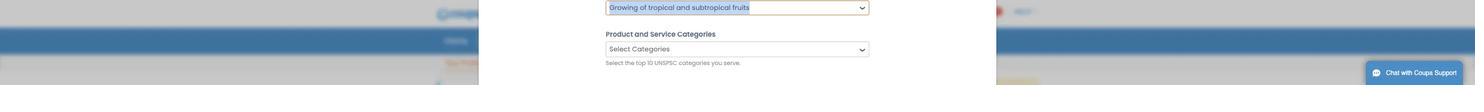 Task type: vqa. For each thing, say whether or not it's contained in the screenshot.
"End Date" element
no



Task type: describe. For each thing, give the bounding box(es) containing it.
support
[[1435, 70, 1457, 77]]

profile
[[461, 59, 480, 67]]

service/time sheets
[[564, 35, 638, 46]]

and
[[635, 30, 649, 40]]

the
[[625, 59, 635, 68]]

your
[[445, 59, 459, 67]]

invoices link
[[679, 33, 722, 49]]

business
[[778, 35, 811, 46]]

select the top 10 unspsc categories you serve.
[[606, 59, 741, 68]]

chat with coupa support
[[1386, 70, 1457, 77]]

you
[[712, 59, 722, 68]]

top
[[636, 59, 646, 68]]

coupa supplier portal image
[[429, 2, 565, 28]]

performance
[[813, 35, 861, 46]]

unspsc
[[655, 59, 677, 68]]

service/time sheets link
[[558, 33, 645, 49]]

10
[[647, 59, 653, 68]]

chat with coupa support button
[[1366, 61, 1463, 85]]

your profile
[[445, 59, 480, 67]]

product and service categories
[[606, 30, 716, 40]]

product
[[606, 30, 633, 40]]

chat
[[1386, 70, 1400, 77]]

sheets
[[614, 35, 638, 46]]

Product and Service Categories text field
[[607, 43, 856, 56]]

Select Industry text field
[[607, 1, 856, 15]]

invoices
[[685, 35, 715, 46]]



Task type: locate. For each thing, give the bounding box(es) containing it.
categories
[[677, 30, 716, 40]]

asn
[[654, 35, 670, 46]]

select
[[606, 59, 624, 68]]

business performance
[[778, 35, 861, 46]]

asn link
[[647, 33, 676, 49]]

coupa
[[1414, 70, 1433, 77]]

with
[[1401, 70, 1413, 77]]

your profile link
[[444, 57, 481, 71]]

service/time
[[564, 35, 612, 46]]

business performance link
[[771, 33, 868, 49]]

categories
[[679, 59, 710, 68]]

home
[[445, 35, 467, 46]]

catalogs
[[731, 35, 762, 46]]

catalogs link
[[724, 33, 769, 49]]

home link
[[438, 33, 474, 49]]

service
[[650, 30, 676, 40]]

serve.
[[724, 59, 741, 68]]



